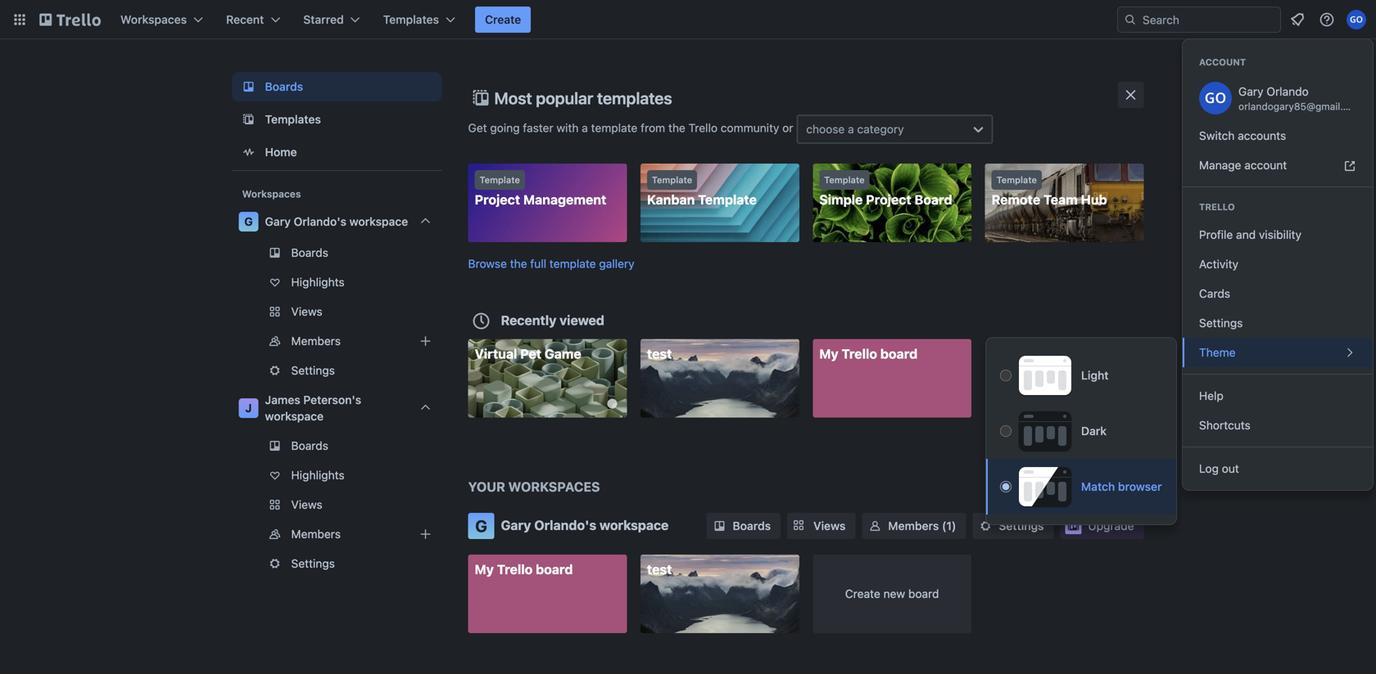 Task type: describe. For each thing, give the bounding box(es) containing it.
workspaces inside dropdown button
[[120, 13, 187, 26]]

james peterson's workspace
[[265, 394, 361, 423]]

0 vertical spatial gary orlando's workspace
[[265, 215, 408, 229]]

(1)
[[942, 520, 956, 533]]

team
[[1044, 192, 1078, 208]]

sm image
[[711, 518, 728, 535]]

upgrade
[[1088, 520, 1134, 533]]

open information menu image
[[1319, 11, 1335, 28]]

browser
[[1118, 480, 1162, 494]]

template for kanban
[[652, 175, 692, 186]]

template remote team hub
[[992, 175, 1107, 208]]

kanban
[[647, 192, 695, 208]]

cards link
[[1183, 279, 1373, 309]]

create button
[[475, 7, 531, 33]]

test link for recently viewed
[[640, 340, 799, 418]]

templates inside dropdown button
[[383, 13, 439, 26]]

1 horizontal spatial gary
[[501, 518, 531, 534]]

highlights link for peterson's
[[232, 463, 442, 489]]

dark
[[1081, 425, 1107, 438]]

1 vertical spatial gary
[[265, 215, 291, 229]]

activity
[[1199, 258, 1239, 271]]

recently
[[501, 313, 556, 328]]

template for project
[[480, 175, 520, 186]]

theme button
[[1183, 338, 1373, 368]]

0 horizontal spatial the
[[510, 257, 527, 271]]

from
[[641, 121, 665, 135]]

peterson's
[[303, 394, 361, 407]]

or
[[782, 121, 793, 135]]

your
[[468, 480, 505, 495]]

with
[[557, 121, 579, 135]]

test for gary orlando's workspace
[[647, 562, 672, 578]]

shortcuts button
[[1183, 411, 1373, 441]]

home
[[265, 145, 297, 159]]

project inside template project management
[[475, 192, 520, 208]]

log out button
[[1183, 455, 1373, 484]]

recently viewed
[[501, 313, 604, 328]]

out
[[1222, 462, 1239, 476]]

add image for james peterson's workspace
[[416, 525, 435, 545]]

template simple project board
[[819, 175, 952, 208]]

virtual pet game link
[[468, 340, 627, 418]]

views for orlando's
[[291, 305, 322, 319]]

james
[[265, 394, 300, 407]]

highlights for orlando's
[[291, 276, 345, 289]]

gallery
[[599, 257, 635, 271]]

create new board
[[845, 588, 939, 601]]

highlights link for orlando's
[[232, 269, 442, 296]]

switch accounts link
[[1183, 121, 1373, 151]]

orlando
[[1267, 85, 1309, 98]]

profile and visibility link
[[1183, 220, 1373, 250]]

profile and visibility
[[1199, 228, 1302, 242]]

log out
[[1199, 462, 1239, 476]]

management
[[523, 192, 606, 208]]

switch
[[1199, 129, 1235, 143]]

members link for orlando's
[[232, 328, 442, 355]]

0 horizontal spatial templates
[[265, 113, 321, 126]]

views link for orlando's
[[232, 299, 442, 325]]

option group containing light
[[986, 348, 1176, 515]]

log
[[1199, 462, 1219, 476]]

hub
[[1081, 192, 1107, 208]]

browse the full template gallery
[[468, 257, 635, 271]]

recent button
[[216, 7, 290, 33]]

1 vertical spatial my trello board link
[[468, 555, 627, 634]]

manage account link
[[1183, 151, 1373, 180]]

members (1)
[[888, 520, 956, 533]]

template kanban template
[[647, 175, 757, 208]]

most
[[494, 88, 532, 108]]

template right kanban
[[698, 192, 757, 208]]

board image
[[239, 77, 258, 97]]

visibility
[[1259, 228, 1302, 242]]

account
[[1244, 158, 1287, 172]]

1 horizontal spatial a
[[848, 122, 854, 136]]

simple
[[819, 192, 863, 208]]

light
[[1081, 369, 1109, 383]]

gary orlando orlandogary85@gmail.com
[[1238, 85, 1363, 112]]

1 vertical spatial gary orlando's workspace
[[501, 518, 669, 534]]

help link
[[1183, 382, 1373, 411]]

community
[[721, 121, 779, 135]]

0 horizontal spatial my trello board
[[475, 562, 573, 578]]

Search field
[[1137, 7, 1280, 32]]

account
[[1199, 57, 1246, 68]]

virtual pet game
[[475, 346, 581, 362]]

profile
[[1199, 228, 1233, 242]]

none radio inside dark button
[[1000, 426, 1012, 437]]

template board image
[[239, 110, 258, 129]]

match browser button
[[986, 460, 1176, 515]]

orlandogary85@gmail.com
[[1238, 101, 1363, 112]]

template project management
[[475, 175, 606, 208]]

workspaces
[[508, 480, 600, 495]]

workspaces button
[[111, 7, 213, 33]]

test for recently viewed
[[647, 346, 672, 362]]

light button
[[986, 348, 1176, 404]]

home image
[[239, 143, 258, 162]]

help
[[1199, 389, 1224, 403]]

match
[[1081, 480, 1115, 494]]

most popular templates
[[494, 88, 672, 108]]

choose
[[806, 122, 845, 136]]

highlights for peterson's
[[291, 469, 345, 482]]

game
[[545, 346, 581, 362]]

dark button
[[986, 404, 1176, 460]]

members for gary orlando's workspace
[[291, 335, 341, 348]]

1 vertical spatial orlando's
[[534, 518, 596, 534]]

0 vertical spatial g
[[244, 215, 253, 229]]

browse the full template gallery link
[[468, 257, 635, 271]]

get
[[468, 121, 487, 135]]

2 vertical spatial workspace
[[600, 518, 669, 534]]

project inside template simple project board
[[866, 192, 911, 208]]

0 vertical spatial gary orlando (garyorlando) image
[[1347, 10, 1366, 29]]

browse
[[468, 257, 507, 271]]

pet
[[520, 346, 541, 362]]



Task type: locate. For each thing, give the bounding box(es) containing it.
sm image right (1)
[[978, 518, 994, 535]]

None radio
[[1000, 370, 1012, 382], [1000, 482, 1012, 493], [1000, 370, 1012, 382], [1000, 482, 1012, 493]]

2 horizontal spatial workspace
[[600, 518, 669, 534]]

0 horizontal spatial my
[[475, 562, 494, 578]]

0 horizontal spatial my trello board link
[[468, 555, 627, 634]]

theme
[[1199, 346, 1236, 360]]

the left full at the left of the page
[[510, 257, 527, 271]]

None radio
[[1000, 426, 1012, 437]]

activity link
[[1183, 250, 1373, 279]]

my
[[819, 346, 839, 362], [475, 562, 494, 578]]

templates up home
[[265, 113, 321, 126]]

views for peterson's
[[291, 498, 322, 512]]

orlando's
[[294, 215, 346, 229], [534, 518, 596, 534]]

a right choose
[[848, 122, 854, 136]]

0 vertical spatial highlights link
[[232, 269, 442, 296]]

2 vertical spatial board
[[908, 588, 939, 601]]

add image for gary orlando's workspace
[[416, 332, 435, 351]]

create left new
[[845, 588, 880, 601]]

template
[[591, 121, 638, 135], [549, 257, 596, 271]]

sm image left members (1)
[[867, 518, 883, 535]]

1 sm image from the left
[[867, 518, 883, 535]]

remote
[[992, 192, 1040, 208]]

0 vertical spatial test
[[647, 346, 672, 362]]

members for james peterson's workspace
[[291, 528, 341, 541]]

1 horizontal spatial project
[[866, 192, 911, 208]]

2 test link from the top
[[640, 555, 799, 634]]

0 vertical spatial members link
[[232, 328, 442, 355]]

boards
[[265, 80, 303, 93], [291, 246, 328, 260], [291, 439, 328, 453], [733, 520, 771, 533]]

template down templates
[[591, 121, 638, 135]]

0 vertical spatial workspaces
[[120, 13, 187, 26]]

1 horizontal spatial gary orlando (garyorlando) image
[[1347, 10, 1366, 29]]

1 vertical spatial gary orlando (garyorlando) image
[[1199, 82, 1232, 115]]

the
[[668, 121, 685, 135], [510, 257, 527, 271]]

0 horizontal spatial gary
[[265, 215, 291, 229]]

create for create new board
[[845, 588, 880, 601]]

your workspaces
[[468, 480, 600, 495]]

1 horizontal spatial gary orlando's workspace
[[501, 518, 669, 534]]

templates right starred "popup button" in the top of the page
[[383, 13, 439, 26]]

test link
[[640, 340, 799, 418], [640, 555, 799, 634]]

0 notifications image
[[1288, 10, 1307, 29]]

template right full at the left of the page
[[549, 257, 596, 271]]

0 horizontal spatial a
[[582, 121, 588, 135]]

virtual
[[475, 346, 517, 362]]

0 vertical spatial orlando's
[[294, 215, 346, 229]]

template for simple
[[824, 175, 865, 186]]

test link for gary orlando's workspace
[[640, 555, 799, 634]]

1 vertical spatial highlights
[[291, 469, 345, 482]]

1 vertical spatial templates
[[265, 113, 321, 126]]

1 test link from the top
[[640, 340, 799, 418]]

1 vertical spatial highlights link
[[232, 463, 442, 489]]

primary element
[[0, 0, 1376, 39]]

manage account
[[1199, 158, 1287, 172]]

accounts
[[1238, 129, 1286, 143]]

0 vertical spatial template
[[591, 121, 638, 135]]

1 horizontal spatial my
[[819, 346, 839, 362]]

0 vertical spatial my trello board link
[[813, 340, 972, 418]]

create inside button
[[485, 13, 521, 26]]

template down going
[[480, 175, 520, 186]]

0 vertical spatial my
[[819, 346, 839, 362]]

members link
[[232, 328, 442, 355], [232, 522, 442, 548]]

g down your
[[475, 517, 487, 536]]

gary left orlando
[[1238, 85, 1264, 98]]

template up simple
[[824, 175, 865, 186]]

home link
[[232, 138, 442, 167]]

manage
[[1199, 158, 1241, 172]]

0 horizontal spatial create
[[485, 13, 521, 26]]

add image
[[416, 332, 435, 351], [416, 525, 435, 545]]

search image
[[1124, 13, 1137, 26]]

j
[[245, 402, 252, 415]]

create up most
[[485, 13, 521, 26]]

0 vertical spatial board
[[880, 346, 918, 362]]

0 horizontal spatial workspace
[[265, 410, 324, 423]]

0 vertical spatial workspace
[[349, 215, 408, 229]]

templates link
[[232, 105, 442, 134]]

0 vertical spatial add image
[[416, 332, 435, 351]]

project left the board in the top of the page
[[866, 192, 911, 208]]

1 vertical spatial g
[[475, 517, 487, 536]]

starred button
[[293, 7, 370, 33]]

2 add image from the top
[[416, 525, 435, 545]]

settings
[[1199, 317, 1243, 330], [291, 364, 335, 378], [999, 520, 1044, 533], [291, 557, 335, 571]]

1 horizontal spatial g
[[475, 517, 487, 536]]

board
[[915, 192, 952, 208]]

1 vertical spatial my
[[475, 562, 494, 578]]

1 highlights link from the top
[[232, 269, 442, 296]]

0 horizontal spatial gary orlando (garyorlando) image
[[1199, 82, 1232, 115]]

1 horizontal spatial my trello board
[[819, 346, 918, 362]]

0 vertical spatial gary
[[1238, 85, 1264, 98]]

1 vertical spatial template
[[549, 257, 596, 271]]

1 horizontal spatial workspaces
[[242, 188, 301, 200]]

0 vertical spatial my trello board
[[819, 346, 918, 362]]

going
[[490, 121, 520, 135]]

1 vertical spatial board
[[536, 562, 573, 578]]

template
[[480, 175, 520, 186], [652, 175, 692, 186], [824, 175, 865, 186], [997, 175, 1037, 186], [698, 192, 757, 208]]

project
[[475, 192, 520, 208], [866, 192, 911, 208]]

1 vertical spatial members link
[[232, 522, 442, 548]]

upgrade button
[[1060, 514, 1144, 540]]

0 vertical spatial create
[[485, 13, 521, 26]]

1 vertical spatial test link
[[640, 555, 799, 634]]

0 vertical spatial views
[[291, 305, 322, 319]]

and
[[1236, 228, 1256, 242]]

project up browse
[[475, 192, 520, 208]]

gary inside gary orlando orlandogary85@gmail.com
[[1238, 85, 1264, 98]]

templates
[[383, 13, 439, 26], [265, 113, 321, 126]]

1 members link from the top
[[232, 328, 442, 355]]

viewed
[[560, 313, 604, 328]]

new
[[883, 588, 905, 601]]

switch accounts
[[1199, 129, 1286, 143]]

workspaces
[[120, 13, 187, 26], [242, 188, 301, 200]]

1 vertical spatial my trello board
[[475, 562, 573, 578]]

0 horizontal spatial g
[[244, 215, 253, 229]]

g down the home image
[[244, 215, 253, 229]]

get going faster with a template from the trello community or
[[468, 121, 796, 135]]

category
[[857, 122, 904, 136]]

1 vertical spatial workspace
[[265, 410, 324, 423]]

orlando's down 'home' 'link'
[[294, 215, 346, 229]]

board
[[880, 346, 918, 362], [536, 562, 573, 578], [908, 588, 939, 601]]

a
[[582, 121, 588, 135], [848, 122, 854, 136]]

gary orlando's workspace down 'home' 'link'
[[265, 215, 408, 229]]

option group
[[986, 348, 1176, 515]]

full
[[530, 257, 546, 271]]

1 horizontal spatial workspace
[[349, 215, 408, 229]]

2 highlights link from the top
[[232, 463, 442, 489]]

1 vertical spatial test
[[647, 562, 672, 578]]

recent
[[226, 13, 264, 26]]

back to home image
[[39, 7, 101, 33]]

1 vertical spatial views
[[291, 498, 322, 512]]

1 vertical spatial create
[[845, 588, 880, 601]]

template inside template remote team hub
[[997, 175, 1037, 186]]

1 test from the top
[[647, 346, 672, 362]]

templates
[[597, 88, 672, 108]]

1 horizontal spatial create
[[845, 588, 880, 601]]

0 horizontal spatial gary orlando's workspace
[[265, 215, 408, 229]]

template for remote
[[997, 175, 1037, 186]]

members
[[291, 335, 341, 348], [888, 520, 939, 533], [291, 528, 341, 541]]

views link
[[232, 299, 442, 325], [232, 492, 442, 518], [787, 514, 855, 540]]

members link for peterson's
[[232, 522, 442, 548]]

cards
[[1199, 287, 1230, 301]]

0 horizontal spatial orlando's
[[294, 215, 346, 229]]

sm image
[[867, 518, 883, 535], [978, 518, 994, 535]]

0 horizontal spatial project
[[475, 192, 520, 208]]

create
[[485, 13, 521, 26], [845, 588, 880, 601]]

g
[[244, 215, 253, 229], [475, 517, 487, 536]]

workspace for gary orlando's workspace "add" image
[[349, 215, 408, 229]]

template up remote
[[997, 175, 1037, 186]]

1 horizontal spatial sm image
[[978, 518, 994, 535]]

orlando's down workspaces
[[534, 518, 596, 534]]

gary orlando (garyorlando) image down account
[[1199, 82, 1232, 115]]

0 vertical spatial test link
[[640, 340, 799, 418]]

0 vertical spatial the
[[668, 121, 685, 135]]

2 highlights from the top
[[291, 469, 345, 482]]

2 project from the left
[[866, 192, 911, 208]]

1 horizontal spatial the
[[668, 121, 685, 135]]

workspace
[[349, 215, 408, 229], [265, 410, 324, 423], [600, 518, 669, 534]]

popular
[[536, 88, 593, 108]]

1 horizontal spatial my trello board link
[[813, 340, 972, 418]]

create for create
[[485, 13, 521, 26]]

1 project from the left
[[475, 192, 520, 208]]

1 vertical spatial the
[[510, 257, 527, 271]]

shortcuts
[[1199, 419, 1251, 432]]

there is new activity on this board. image
[[607, 399, 617, 409]]

gary orlando (garyorlando) image right open information menu icon
[[1347, 10, 1366, 29]]

gary down your workspaces
[[501, 518, 531, 534]]

2 horizontal spatial gary
[[1238, 85, 1264, 98]]

2 sm image from the left
[[978, 518, 994, 535]]

views link for peterson's
[[232, 492, 442, 518]]

1 add image from the top
[[416, 332, 435, 351]]

a right the with
[[582, 121, 588, 135]]

choose a category
[[806, 122, 904, 136]]

template up kanban
[[652, 175, 692, 186]]

2 members link from the top
[[232, 522, 442, 548]]

2 vertical spatial views
[[813, 520, 846, 533]]

0 horizontal spatial sm image
[[867, 518, 883, 535]]

match browser
[[1081, 480, 1162, 494]]

gary orlando (garyorlando) image
[[1347, 10, 1366, 29], [1199, 82, 1232, 115]]

views
[[291, 305, 322, 319], [291, 498, 322, 512], [813, 520, 846, 533]]

1 horizontal spatial templates
[[383, 13, 439, 26]]

boards link
[[232, 72, 442, 102], [232, 240, 442, 266], [232, 433, 442, 460], [706, 514, 781, 540]]

0 vertical spatial highlights
[[291, 276, 345, 289]]

template inside template simple project board
[[824, 175, 865, 186]]

workspace for "add" image related to james peterson's workspace
[[265, 410, 324, 423]]

template inside template project management
[[480, 175, 520, 186]]

gary orlando's workspace down workspaces
[[501, 518, 669, 534]]

faster
[[523, 121, 553, 135]]

starred
[[303, 13, 344, 26]]

0 vertical spatial templates
[[383, 13, 439, 26]]

workspace inside james peterson's workspace
[[265, 410, 324, 423]]

0 horizontal spatial workspaces
[[120, 13, 187, 26]]

1 vertical spatial add image
[[416, 525, 435, 545]]

1 horizontal spatial orlando's
[[534, 518, 596, 534]]

1 vertical spatial workspaces
[[242, 188, 301, 200]]

settings link
[[1183, 309, 1373, 338], [232, 358, 442, 384], [973, 514, 1054, 540], [232, 551, 442, 577]]

templates button
[[373, 7, 465, 33]]

the right from
[[668, 121, 685, 135]]

2 vertical spatial gary
[[501, 518, 531, 534]]

gary down home
[[265, 215, 291, 229]]

1 highlights from the top
[[291, 276, 345, 289]]

2 test from the top
[[647, 562, 672, 578]]



Task type: vqa. For each thing, say whether or not it's contained in the screenshot.
"test"
yes



